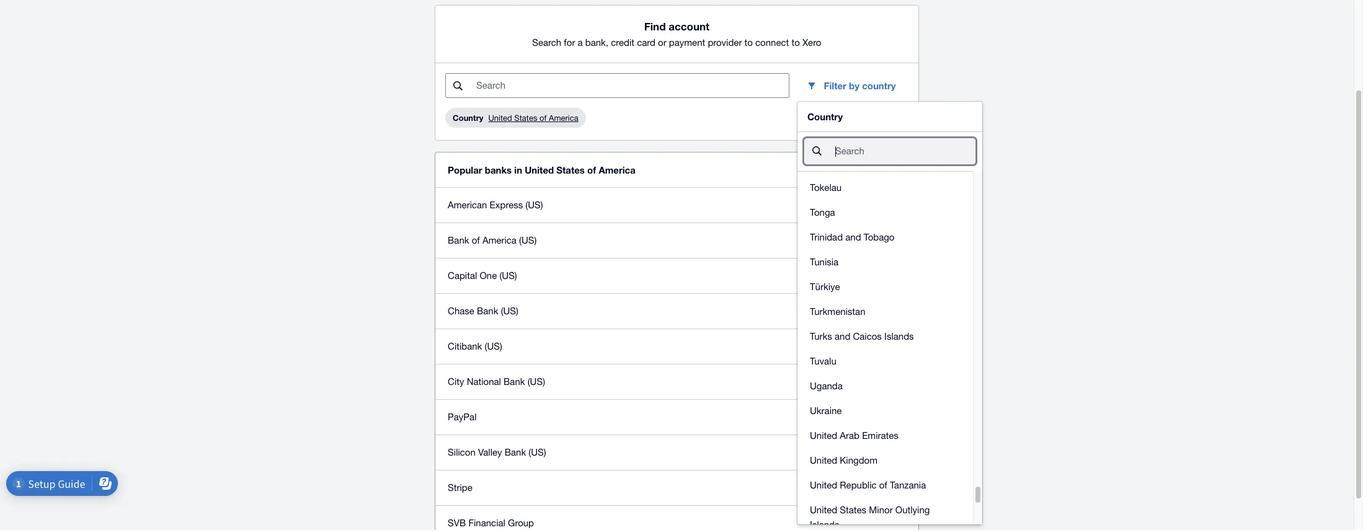 Task type: describe. For each thing, give the bounding box(es) containing it.
capital one (us) link
[[435, 258, 918, 293]]

united for united arab emirates
[[810, 430, 838, 441]]

svb financial group link
[[435, 506, 918, 530]]

united for united republic of tanzania
[[810, 480, 838, 491]]

(us) right citibank
[[485, 341, 502, 352]]

stripe
[[448, 483, 473, 493]]

ukraine
[[810, 406, 842, 416]]

financial
[[469, 518, 505, 528]]

united for united kingdom
[[810, 455, 838, 466]]

city national bank (us)
[[448, 377, 545, 387]]

caicos
[[853, 331, 882, 342]]

turkmenistan button
[[798, 300, 973, 324]]

emirates
[[862, 430, 899, 441]]

states inside 'united states minor outlying islands'
[[840, 505, 867, 515]]

bank right valley at the left
[[505, 447, 526, 458]]

bank right chase
[[477, 306, 498, 316]]

of inside button
[[879, 480, 887, 491]]

svb financial group
[[448, 518, 534, 528]]

citibank (us) link
[[435, 329, 918, 364]]

stripe link
[[435, 470, 918, 506]]

(us) down capital one (us)
[[501, 306, 519, 316]]

minor
[[869, 505, 893, 515]]

group
[[508, 518, 534, 528]]

american
[[448, 200, 487, 210]]

citibank (us)
[[448, 341, 502, 352]]

filter by country
[[824, 80, 896, 91]]

united kingdom button
[[798, 448, 973, 473]]

türkiye button
[[798, 275, 973, 300]]

ukraine button
[[798, 399, 973, 424]]

payment
[[669, 37, 705, 48]]

united states minor outlying islands button
[[798, 498, 973, 530]]

svb
[[448, 518, 466, 528]]

silicon valley bank (us) link
[[435, 435, 918, 470]]

states inside country united states of america
[[514, 113, 537, 123]]

citibank
[[448, 341, 482, 352]]

express
[[490, 200, 523, 210]]

turkmenistan
[[810, 306, 866, 317]]

trinidad
[[810, 232, 843, 243]]

(us) right valley at the left
[[529, 447, 546, 458]]

city national bank (us) link
[[435, 364, 918, 399]]

united kingdom
[[810, 455, 878, 466]]

account
[[669, 20, 710, 33]]

american express (us)
[[448, 200, 543, 210]]

paypal
[[448, 412, 477, 422]]

chase
[[448, 306, 474, 316]]

connect
[[756, 37, 789, 48]]

Search field
[[475, 74, 789, 97]]

find account search for a bank, credit card or payment provider to connect to xero
[[532, 20, 822, 48]]

popular banks in united states of america
[[448, 164, 636, 176]]

tunisia
[[810, 257, 839, 267]]

one
[[480, 270, 497, 281]]

search
[[532, 37, 561, 48]]

togo
[[810, 158, 830, 168]]

country
[[862, 80, 896, 91]]

tuvalu button
[[798, 349, 973, 374]]

or
[[658, 37, 667, 48]]

paypal link
[[435, 399, 918, 435]]

bank,
[[585, 37, 609, 48]]

uganda button
[[798, 374, 973, 399]]

city
[[448, 377, 464, 387]]

tuvalu
[[810, 356, 837, 367]]

and for trinidad
[[846, 232, 861, 243]]

(us) right national
[[528, 377, 545, 387]]

by
[[849, 80, 860, 91]]



Task type: vqa. For each thing, say whether or not it's contained in the screenshot.
"and" inside Trinidad and Tobago button
yes



Task type: locate. For each thing, give the bounding box(es) containing it.
0 vertical spatial islands
[[885, 331, 914, 342]]

0 horizontal spatial islands
[[810, 520, 840, 530]]

united for united states minor outlying islands
[[810, 505, 838, 515]]

(us) right one
[[500, 270, 517, 281]]

0 horizontal spatial america
[[483, 235, 517, 246]]

national
[[467, 377, 501, 387]]

united inside country united states of america
[[488, 113, 512, 123]]

outlying
[[896, 505, 930, 515]]

turks
[[810, 331, 832, 342]]

filter by country button
[[797, 73, 906, 98]]

uganda
[[810, 381, 843, 391]]

america inside country united states of america
[[549, 113, 579, 123]]

kingdom
[[840, 455, 878, 466]]

states down republic at bottom right
[[840, 505, 867, 515]]

united up banks
[[488, 113, 512, 123]]

1 vertical spatial islands
[[810, 520, 840, 530]]

togo button
[[798, 151, 973, 176]]

united inside 'united states minor outlying islands'
[[810, 505, 838, 515]]

america
[[549, 113, 579, 123], [599, 164, 636, 176], [483, 235, 517, 246]]

united left kingdom
[[810, 455, 838, 466]]

to left the 'xero'
[[792, 37, 800, 48]]

bank of america (us) link
[[435, 223, 918, 258]]

0 vertical spatial america
[[549, 113, 579, 123]]

1 horizontal spatial states
[[557, 164, 585, 176]]

chase bank (us)
[[448, 306, 519, 316]]

tanzania
[[890, 480, 926, 491]]

1 horizontal spatial islands
[[885, 331, 914, 342]]

0 horizontal spatial to
[[745, 37, 753, 48]]

(us) inside 'link'
[[526, 200, 543, 210]]

capital one (us)
[[448, 270, 517, 281]]

bank
[[448, 235, 469, 246], [477, 306, 498, 316], [504, 377, 525, 387], [505, 447, 526, 458]]

united inside "united kingdom" button
[[810, 455, 838, 466]]

united inside united arab emirates button
[[810, 430, 838, 441]]

1 vertical spatial states
[[557, 164, 585, 176]]

tokelau
[[810, 182, 842, 193]]

country up popular
[[453, 113, 483, 123]]

2 horizontal spatial america
[[599, 164, 636, 176]]

islands down 'turkmenistan' button on the right of the page
[[885, 331, 914, 342]]

1 horizontal spatial to
[[792, 37, 800, 48]]

a
[[578, 37, 583, 48]]

and for turks
[[835, 331, 851, 342]]

country down filter at the right
[[808, 111, 843, 122]]

popular
[[448, 164, 482, 176]]

arab
[[840, 430, 860, 441]]

united inside united republic of tanzania button
[[810, 480, 838, 491]]

1 horizontal spatial country
[[808, 111, 843, 122]]

turks and caicos islands
[[810, 331, 914, 342]]

country for country united states of america
[[453, 113, 483, 123]]

(us)
[[526, 200, 543, 210], [519, 235, 537, 246], [500, 270, 517, 281], [501, 306, 519, 316], [485, 341, 502, 352], [528, 377, 545, 387], [529, 447, 546, 458]]

bank right national
[[504, 377, 525, 387]]

united down ukraine
[[810, 430, 838, 441]]

islands down united republic of tanzania in the bottom of the page
[[810, 520, 840, 530]]

to left connect
[[745, 37, 753, 48]]

1 vertical spatial and
[[835, 331, 851, 342]]

united states minor outlying islands
[[810, 505, 930, 530]]

to
[[745, 37, 753, 48], [792, 37, 800, 48]]

country inside group
[[808, 111, 843, 122]]

(us) down express
[[519, 235, 537, 246]]

trinidad and tobago
[[810, 232, 895, 243]]

find
[[644, 20, 666, 33]]

country
[[808, 111, 843, 122], [453, 113, 483, 123]]

xero
[[803, 37, 822, 48]]

turks and caicos islands button
[[798, 324, 973, 349]]

2 to from the left
[[792, 37, 800, 48]]

credit
[[611, 37, 635, 48]]

bank up capital
[[448, 235, 469, 246]]

in
[[514, 164, 522, 176]]

capital
[[448, 270, 477, 281]]

0 vertical spatial states
[[514, 113, 537, 123]]

tonga
[[810, 207, 835, 218]]

1 vertical spatial america
[[599, 164, 636, 176]]

provider
[[708, 37, 742, 48]]

trinidad and tobago button
[[798, 225, 973, 250]]

valley
[[478, 447, 502, 458]]

states right in
[[557, 164, 585, 176]]

united right in
[[525, 164, 554, 176]]

1 horizontal spatial america
[[549, 113, 579, 123]]

1 to from the left
[[745, 37, 753, 48]]

tobago
[[864, 232, 895, 243]]

united republic of tanzania
[[810, 480, 926, 491]]

tonga button
[[798, 200, 973, 225]]

banks
[[485, 164, 512, 176]]

of
[[540, 113, 547, 123], [587, 164, 596, 176], [472, 235, 480, 246], [879, 480, 887, 491]]

united down united republic of tanzania in the bottom of the page
[[810, 505, 838, 515]]

for
[[564, 37, 575, 48]]

united arab emirates
[[810, 430, 899, 441]]

united down united kingdom
[[810, 480, 838, 491]]

0 horizontal spatial country
[[453, 113, 483, 123]]

2 vertical spatial states
[[840, 505, 867, 515]]

islands inside 'united states minor outlying islands'
[[810, 520, 840, 530]]

Search search field
[[834, 140, 975, 163]]

(us) right express
[[526, 200, 543, 210]]

silicon
[[448, 447, 476, 458]]

states up in
[[514, 113, 537, 123]]

tunisia button
[[798, 250, 973, 275]]

bank of america (us)
[[448, 235, 537, 246]]

2 horizontal spatial states
[[840, 505, 867, 515]]

0 vertical spatial and
[[846, 232, 861, 243]]

republic
[[840, 480, 877, 491]]

card
[[637, 37, 656, 48]]

country group
[[798, 102, 983, 530]]

of inside country united states of america
[[540, 113, 547, 123]]

country for country
[[808, 111, 843, 122]]

0 horizontal spatial states
[[514, 113, 537, 123]]

and left tobago
[[846, 232, 861, 243]]

country united states of america
[[453, 113, 579, 123]]

2 vertical spatial america
[[483, 235, 517, 246]]

filter
[[824, 80, 847, 91]]

american express (us) link
[[435, 187, 918, 223]]

silicon valley bank (us)
[[448, 447, 546, 458]]

and right turks
[[835, 331, 851, 342]]

tokelau button
[[798, 176, 973, 200]]

united republic of tanzania button
[[798, 473, 973, 498]]

united
[[488, 113, 512, 123], [525, 164, 554, 176], [810, 430, 838, 441], [810, 455, 838, 466], [810, 480, 838, 491], [810, 505, 838, 515]]

united arab emirates button
[[798, 424, 973, 448]]

türkiye
[[810, 282, 840, 292]]

and
[[846, 232, 861, 243], [835, 331, 851, 342]]

chase bank (us) link
[[435, 293, 918, 329]]

states
[[514, 113, 537, 123], [557, 164, 585, 176], [840, 505, 867, 515]]



